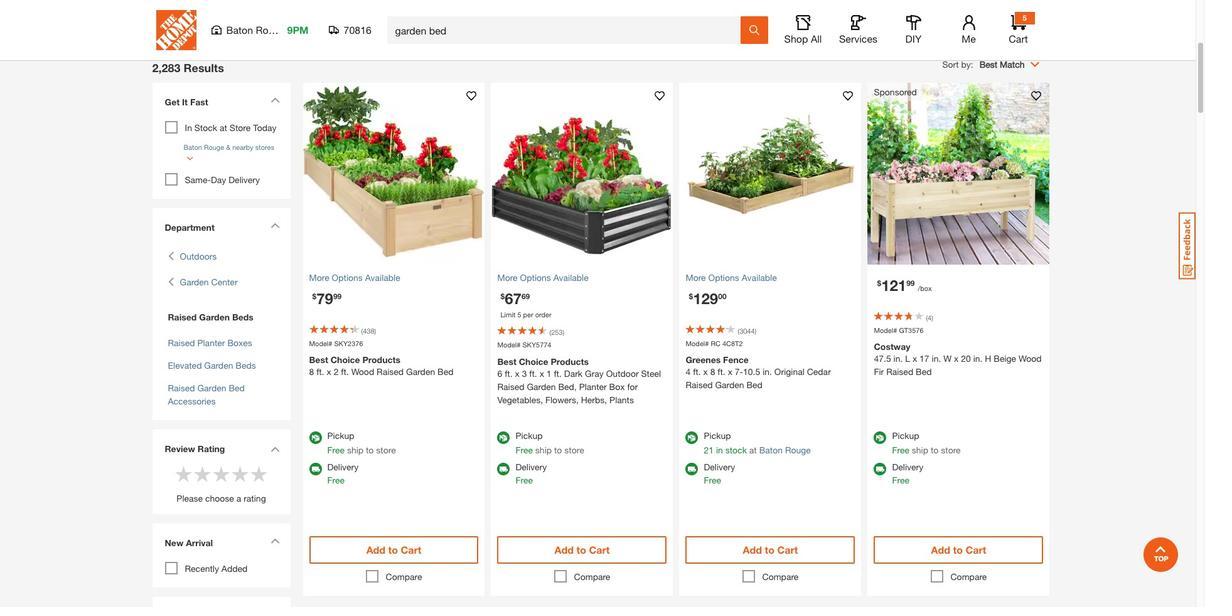 Task type: locate. For each thing, give the bounding box(es) containing it.
x inside best choice products 8 ft. x 2 ft. wood raised garden bed
[[327, 367, 331, 377]]

1 available shipping image from the left
[[309, 463, 322, 476]]

1 horizontal spatial wood
[[1019, 354, 1042, 364]]

3 add to cart button from the left
[[686, 537, 856, 564]]

1 vertical spatial 99
[[333, 292, 342, 301]]

1 horizontal spatial available
[[554, 272, 589, 283]]

1 horizontal spatial products
[[499, 22, 535, 33]]

1 horizontal spatial planter
[[355, 9, 383, 20]]

options up 00
[[709, 272, 740, 283]]

caret icon image for get it fast
[[270, 97, 280, 103]]

today
[[253, 122, 277, 133]]

129
[[693, 290, 719, 307]]

3 store from the left
[[942, 445, 961, 456]]

438
[[363, 327, 375, 335]]

garden inside best choice products 8 ft. x 2 ft. wood raised garden bed
[[406, 367, 435, 377]]

raised garden beds link
[[159, 0, 225, 34], [165, 311, 278, 324]]

( down /box
[[927, 314, 928, 322]]

0 horizontal spatial ship
[[347, 445, 364, 456]]

3 ship from the left
[[912, 445, 929, 456]]

1 horizontal spatial 4
[[928, 314, 932, 322]]

9pm
[[287, 24, 309, 36]]

1 available for pickup image from the left
[[309, 432, 322, 444]]

1 ship from the left
[[347, 445, 364, 456]]

2 more options available from the left
[[498, 272, 589, 283]]

4 right steel
[[686, 367, 691, 377]]

1 horizontal spatial more
[[498, 272, 518, 283]]

99 left /box
[[907, 278, 915, 288]]

8 left the 2
[[309, 367, 314, 377]]

beds up raised garden bed accessories
[[236, 360, 256, 371]]

star symbol image up a
[[231, 465, 250, 484]]

99 for 79
[[333, 292, 342, 301]]

choice inside best choice products 8 ft. x 2 ft. wood raised garden bed
[[331, 355, 360, 365]]

model# for limit
[[498, 341, 521, 349]]

fir
[[874, 367, 884, 377]]

w
[[944, 354, 952, 364]]

1 star symbol image from the left
[[174, 465, 193, 484]]

2 horizontal spatial products
[[551, 356, 589, 367]]

2 horizontal spatial more
[[686, 272, 706, 283]]

available up 253
[[554, 272, 589, 283]]

1 options from the left
[[332, 272, 363, 283]]

wood
[[1019, 354, 1042, 364], [351, 367, 374, 377]]

bed down 10.5
[[747, 380, 763, 391]]

baton left 9pm
[[226, 24, 253, 36]]

model# gt3576
[[874, 326, 924, 334]]

2 vertical spatial beds
[[236, 360, 256, 371]]

add to cart for 129
[[743, 544, 798, 556]]

order
[[536, 311, 552, 319]]

0 horizontal spatial store
[[376, 445, 396, 456]]

raised garden beds link up 2,283 results
[[159, 0, 225, 34]]

available shipping image
[[498, 463, 510, 476], [686, 463, 699, 476]]

steel
[[641, 368, 661, 379]]

garden inside best choice products 6 ft. x 3 ft. x 1 ft. dark gray outdoor steel raised garden bed, planter box for vegetables, flowers, herbs, plants
[[527, 382, 556, 392]]

wood right the beige
[[1019, 354, 1042, 364]]

greenes inside the greenes fence 4 ft. x 8 ft. x 7-10.5 in. original cedar raised garden bed
[[686, 355, 721, 365]]

delivery
[[229, 174, 260, 185], [328, 462, 359, 473], [516, 462, 547, 473], [704, 462, 736, 473], [893, 462, 924, 473]]

0 horizontal spatial products
[[363, 355, 401, 365]]

2 horizontal spatial more options available
[[686, 272, 777, 283]]

ft. right 1
[[554, 368, 562, 379]]

shop left all
[[785, 33, 809, 45]]

8 inside best choice products 8 ft. x 2 ft. wood raised garden bed
[[309, 367, 314, 377]]

1 add from the left
[[367, 544, 386, 556]]

2,283 results
[[152, 61, 224, 74]]

4 add to cart from the left
[[932, 544, 987, 556]]

4 add from the left
[[932, 544, 951, 556]]

more options available link up ( 438 )
[[309, 271, 479, 284]]

raised planter boxes up elevated garden beds link
[[168, 338, 252, 348]]

model# for 79
[[309, 339, 332, 348]]

model# left sky2376
[[309, 339, 332, 348]]

new arrival link
[[159, 530, 284, 559]]

1 caret icon image from the top
[[270, 97, 280, 103]]

caret icon image inside department 'link'
[[270, 223, 280, 228]]

0 horizontal spatial star symbol image
[[174, 465, 193, 484]]

1 vertical spatial baton
[[184, 143, 202, 151]]

3 more options available link from the left
[[686, 271, 856, 284]]

options for 79
[[332, 272, 363, 283]]

0 horizontal spatial shop
[[785, 33, 809, 45]]

star symbol image down review rating 'link'
[[193, 465, 212, 484]]

greenes for greenes fence 4 ft. x 8 ft. x 7-10.5 in. original cedar raised garden bed
[[686, 355, 721, 365]]

2 available for pickup image from the left
[[498, 432, 510, 444]]

2 more options available link from the left
[[498, 271, 667, 284]]

baton right stock
[[760, 445, 783, 456]]

1 horizontal spatial available shipping image
[[686, 463, 699, 476]]

( 438 )
[[361, 327, 376, 335]]

beds up 2,283 results
[[181, 22, 202, 33]]

1 more options available from the left
[[309, 272, 400, 283]]

gt3576
[[900, 326, 924, 334]]

choice inside best choice products 6 ft. x 3 ft. x 1 ft. dark gray outdoor steel raised garden bed, planter box for vegetables, flowers, herbs, plants
[[519, 356, 549, 367]]

1 pickup from the left
[[328, 430, 355, 441]]

options
[[332, 272, 363, 283], [520, 272, 551, 283], [709, 272, 740, 283]]

greenes
[[650, 9, 683, 20], [686, 355, 721, 365]]

0 horizontal spatial more options available link
[[309, 271, 479, 284]]

raised garden beds link down center
[[165, 311, 278, 324]]

2 pickup free ship to store from the left
[[516, 430, 584, 456]]

0 horizontal spatial 8
[[309, 367, 314, 377]]

cart for limit
[[589, 544, 610, 556]]

sky5774
[[523, 341, 552, 349]]

1 horizontal spatial star symbol image
[[212, 465, 231, 484]]

1
[[547, 368, 552, 379]]

2 horizontal spatial ship
[[912, 445, 929, 456]]

2 add to cart button from the left
[[498, 537, 667, 564]]

0 horizontal spatial more
[[309, 272, 329, 283]]

model# left rc
[[686, 339, 709, 348]]

shop for shop savings
[[978, 9, 998, 20]]

garden inside the greenes fence 4 ft. x 8 ft. x 7-10.5 in. original cedar raised garden bed
[[716, 380, 745, 391]]

boxes up elevated garden beds link
[[228, 338, 252, 348]]

1 horizontal spatial shop
[[978, 9, 998, 20]]

pickup free ship to store for 79
[[328, 430, 396, 456]]

$ 121 99 /box
[[878, 277, 932, 294]]

more options available link up 00
[[686, 271, 856, 284]]

options up $ 79 99
[[332, 272, 363, 283]]

0 horizontal spatial available shipping image
[[498, 463, 510, 476]]

available shipping image
[[309, 463, 322, 476], [874, 463, 887, 476]]

best for best choice products
[[493, 9, 511, 20]]

ft.
[[317, 367, 324, 377], [341, 367, 349, 377], [693, 367, 701, 377], [718, 367, 726, 377], [505, 368, 513, 379], [530, 368, 537, 379], [554, 368, 562, 379]]

3 more from the left
[[686, 272, 706, 283]]

cedar right original on the right bottom of the page
[[807, 367, 831, 377]]

shop left savings
[[978, 9, 998, 20]]

2 vertical spatial rouge
[[786, 445, 811, 456]]

0 horizontal spatial star symbol image
[[193, 465, 212, 484]]

baton for baton rouge 9pm
[[226, 24, 253, 36]]

0 vertical spatial fence
[[685, 9, 709, 20]]

available for pickup image
[[309, 432, 322, 444], [498, 432, 510, 444], [686, 432, 699, 444], [874, 432, 887, 444]]

sky2376
[[334, 339, 363, 348]]

raised right the 2
[[377, 367, 404, 377]]

raised down model# rc 4c8t2
[[686, 380, 713, 391]]

star symbol image
[[193, 465, 212, 484], [231, 465, 250, 484]]

raised up accessories
[[168, 383, 195, 393]]

greenes inside 'link'
[[650, 9, 683, 20]]

star symbol image up please choose a rating in the bottom left of the page
[[212, 465, 231, 484]]

2 pickup from the left
[[516, 430, 543, 441]]

available shipping image for 129
[[686, 463, 699, 476]]

raised planter boxes
[[326, 9, 383, 33], [168, 338, 252, 348]]

1 available shipping image from the left
[[498, 463, 510, 476]]

2 available shipping image from the left
[[686, 463, 699, 476]]

1 vertical spatial shop
[[785, 33, 809, 45]]

0 horizontal spatial greenes
[[650, 9, 683, 20]]

more options available link up "order"
[[498, 271, 667, 284]]

beds for the bottom raised garden beds "link"
[[232, 312, 254, 322]]

2 horizontal spatial star symbol image
[[250, 465, 268, 484]]

fast
[[190, 96, 208, 107]]

caret icon image inside get it fast link
[[270, 97, 280, 103]]

2 compare from the left
[[574, 572, 611, 582]]

star symbol image
[[174, 465, 193, 484], [212, 465, 231, 484], [250, 465, 268, 484]]

0 vertical spatial boxes
[[342, 22, 367, 33]]

0 vertical spatial raised planter boxes
[[326, 9, 383, 33]]

) for 79
[[375, 327, 376, 335]]

choice inside "best choice products"
[[513, 9, 541, 20]]

more options available
[[309, 272, 400, 283], [498, 272, 589, 283], [686, 272, 777, 283]]

3 add to cart from the left
[[743, 544, 798, 556]]

5 inside cart 5
[[1023, 13, 1027, 23]]

) for 129
[[755, 327, 757, 335]]

4 down /box
[[928, 314, 932, 322]]

bed down "elevated garden beds"
[[229, 383, 245, 393]]

0 vertical spatial beds
[[181, 22, 202, 33]]

add to cart for 79
[[367, 544, 422, 556]]

1 8 from the left
[[309, 367, 314, 377]]

rc
[[711, 339, 721, 348]]

model# up costway
[[874, 326, 898, 334]]

same-day delivery link
[[185, 174, 260, 185]]

baton down in
[[184, 143, 202, 151]]

fence inside the greenes fence 4 ft. x 8 ft. x 7-10.5 in. original cedar raised garden bed
[[724, 355, 749, 365]]

1 horizontal spatial pickup free ship to store
[[516, 430, 584, 456]]

fence for greenes fence
[[685, 9, 709, 20]]

0 vertical spatial planter
[[355, 9, 383, 20]]

back caret image
[[168, 275, 174, 289]]

( 4 )
[[927, 314, 934, 322]]

0 horizontal spatial 99
[[333, 292, 342, 301]]

model#
[[874, 326, 898, 334], [309, 339, 332, 348], [686, 339, 709, 348], [498, 341, 521, 349]]

1 horizontal spatial 8
[[711, 367, 716, 377]]

$ for 121
[[878, 278, 882, 288]]

1 horizontal spatial fence
[[724, 355, 749, 365]]

more for 79
[[309, 272, 329, 283]]

raised down back caret image
[[168, 312, 197, 322]]

delivery free for limit
[[516, 462, 547, 486]]

best inside best choice products 8 ft. x 2 ft. wood raised garden bed
[[309, 355, 328, 365]]

0 vertical spatial rouge
[[256, 24, 285, 36]]

more options available link for 79
[[309, 271, 479, 284]]

$ inside $ 129 00
[[689, 292, 693, 301]]

raised inside costway 47.5 in. l x 17 in. w x 20 in. h beige wood fir raised bed
[[887, 367, 914, 377]]

0 horizontal spatial wood
[[351, 367, 374, 377]]

planter up herbs,
[[579, 382, 607, 392]]

raised garden beds up 2,283 results
[[162, 9, 221, 33]]

2 horizontal spatial baton
[[760, 445, 783, 456]]

available up "438"
[[365, 272, 400, 283]]

$ 129 00
[[689, 290, 727, 307]]

wood inside best choice products 8 ft. x 2 ft. wood raised garden bed
[[351, 367, 374, 377]]

pickup inside pickup 21 in stock at baton rouge
[[704, 430, 731, 441]]

bed inside the greenes fence 4 ft. x 8 ft. x 7-10.5 in. original cedar raised garden bed
[[747, 380, 763, 391]]

1 vertical spatial 5
[[518, 311, 522, 319]]

1 horizontal spatial options
[[520, 272, 551, 283]]

3 pickup from the left
[[704, 430, 731, 441]]

best choice products 8 ft. x 2 ft. wood raised garden bed
[[309, 355, 454, 377]]

more options available up 69
[[498, 272, 589, 283]]

99 up model# sky2376
[[333, 292, 342, 301]]

4 pickup from the left
[[893, 430, 920, 441]]

greenes fence 4 ft. x 8 ft. x 7-10.5 in. original cedar raised garden bed
[[686, 355, 831, 391]]

recently added link
[[185, 564, 248, 574]]

0 vertical spatial at
[[220, 122, 227, 133]]

ft. right the 2
[[341, 367, 349, 377]]

1 vertical spatial raised garden beds link
[[165, 311, 278, 324]]

outdoors link
[[180, 250, 217, 263]]

star symbol image up please
[[174, 465, 193, 484]]

available up ( 3044 )
[[742, 272, 777, 283]]

3 available from the left
[[742, 272, 777, 283]]

same-day delivery
[[185, 174, 260, 185]]

beds down center
[[232, 312, 254, 322]]

fence inside 'link'
[[685, 9, 709, 20]]

more up 79
[[309, 272, 329, 283]]

1 compare from the left
[[386, 572, 422, 582]]

costway 47.5 in. l x 17 in. w x 20 in. h beige wood fir raised bed
[[874, 342, 1042, 377]]

raised garden beds down garden center link
[[168, 312, 254, 322]]

1 vertical spatial at
[[750, 445, 757, 456]]

products inside best choice products 8 ft. x 2 ft. wood raised garden bed
[[363, 355, 401, 365]]

1 more from the left
[[309, 272, 329, 283]]

0 horizontal spatial at
[[220, 122, 227, 133]]

best choice products link
[[484, 0, 550, 34]]

raised inside raised garden beds
[[162, 9, 189, 20]]

cart
[[1009, 33, 1029, 45], [401, 544, 422, 556], [589, 544, 610, 556], [778, 544, 798, 556], [966, 544, 987, 556]]

add for 129
[[743, 544, 762, 556]]

6 ft. x 3 ft. x 1 ft. dark gray outdoor steel raised garden bed, planter box for vegetables, flowers, herbs, plants image
[[491, 83, 674, 265]]

1 horizontal spatial more options available link
[[498, 271, 667, 284]]

1 horizontal spatial at
[[750, 445, 757, 456]]

planter
[[355, 9, 383, 20], [197, 338, 225, 348], [579, 382, 607, 392]]

( for limit
[[550, 328, 551, 337]]

1 vertical spatial raised planter boxes
[[168, 338, 252, 348]]

options for 129
[[709, 272, 740, 283]]

3 caret icon image from the top
[[270, 447, 280, 453]]

planter up 70816 at the top left
[[355, 9, 383, 20]]

0 horizontal spatial raised planter boxes link
[[168, 338, 252, 348]]

3 delivery free from the left
[[704, 462, 736, 486]]

1 horizontal spatial raised planter boxes
[[326, 9, 383, 33]]

bed
[[438, 367, 454, 377], [916, 367, 932, 377], [747, 380, 763, 391], [229, 383, 245, 393]]

( for 129
[[738, 327, 740, 335]]

3 more options available from the left
[[686, 272, 777, 283]]

more options available up 00
[[686, 272, 777, 283]]

add to cart button for 79
[[309, 537, 479, 564]]

0 vertical spatial 5
[[1023, 13, 1027, 23]]

elevated garden beds link
[[168, 360, 256, 371]]

0 horizontal spatial fence
[[685, 9, 709, 20]]

1 vertical spatial rouge
[[204, 143, 224, 151]]

(
[[927, 314, 928, 322], [361, 327, 363, 335], [738, 327, 740, 335], [550, 328, 551, 337]]

0 horizontal spatial planter
[[197, 338, 225, 348]]

department link
[[159, 214, 284, 240]]

3 add from the left
[[743, 544, 762, 556]]

0 horizontal spatial baton
[[184, 143, 202, 151]]

0 horizontal spatial more options available
[[309, 272, 400, 283]]

) for limit
[[563, 328, 565, 337]]

2 vertical spatial planter
[[579, 382, 607, 392]]

1 vertical spatial 4
[[686, 367, 691, 377]]

99 inside the $ 121 99 /box
[[907, 278, 915, 288]]

0 vertical spatial wood
[[1019, 354, 1042, 364]]

costway
[[874, 342, 911, 352]]

compare
[[386, 572, 422, 582], [574, 572, 611, 582], [763, 572, 799, 582], [951, 572, 987, 582]]

2 caret icon image from the top
[[270, 223, 280, 228]]

available for pickup image for 129
[[686, 432, 699, 444]]

1 vertical spatial raised planter boxes link
[[168, 338, 252, 348]]

x left the 2
[[327, 367, 331, 377]]

shop inside button
[[785, 33, 809, 45]]

2 horizontal spatial pickup free ship to store
[[893, 430, 961, 456]]

star symbol image up rating
[[250, 465, 268, 484]]

2 horizontal spatial more options available link
[[686, 271, 856, 284]]

0 vertical spatial 99
[[907, 278, 915, 288]]

0 vertical spatial shop
[[978, 9, 998, 20]]

0 horizontal spatial 4
[[686, 367, 691, 377]]

more up the 129
[[686, 272, 706, 283]]

best inside best choice products 6 ft. x 3 ft. x 1 ft. dark gray outdoor steel raised garden bed, planter box for vegetables, flowers, herbs, plants
[[498, 356, 517, 367]]

baton rouge link
[[760, 445, 811, 456]]

available for 129
[[742, 272, 777, 283]]

1 vertical spatial fence
[[724, 355, 749, 365]]

limit 5 per order
[[501, 311, 552, 319]]

$ inside $ 79 99
[[312, 292, 317, 301]]

$ for 129
[[689, 292, 693, 301]]

products inside "best choice products"
[[499, 22, 535, 33]]

$ inside the $ 121 99 /box
[[878, 278, 882, 288]]

add for limit
[[555, 544, 574, 556]]

2 horizontal spatial available
[[742, 272, 777, 283]]

add to cart
[[367, 544, 422, 556], [555, 544, 610, 556], [743, 544, 798, 556], [932, 544, 987, 556]]

0 horizontal spatial available
[[365, 272, 400, 283]]

$ left 00
[[689, 292, 693, 301]]

raised
[[162, 9, 189, 20], [326, 9, 353, 20], [168, 312, 197, 322], [168, 338, 195, 348], [377, 367, 404, 377], [887, 367, 914, 377], [686, 380, 713, 391], [498, 382, 525, 392], [168, 383, 195, 393]]

boxes right 9pm
[[342, 22, 367, 33]]

raised up vegetables,
[[498, 382, 525, 392]]

beds inside raised garden beds
[[181, 22, 202, 33]]

$ left /box
[[878, 278, 882, 288]]

add for 79
[[367, 544, 386, 556]]

$ inside the $ 67 69
[[501, 292, 505, 301]]

raised inside best choice products 6 ft. x 3 ft. x 1 ft. dark gray outdoor steel raised garden bed, planter box for vegetables, flowers, herbs, plants
[[498, 382, 525, 392]]

2 add from the left
[[555, 544, 574, 556]]

in. left l at the right bottom of the page
[[894, 354, 903, 364]]

best for best choice products 6 ft. x 3 ft. x 1 ft. dark gray outdoor steel raised garden bed, planter box for vegetables, flowers, herbs, plants
[[498, 356, 517, 367]]

raised down l at the right bottom of the page
[[887, 367, 914, 377]]

2 delivery free from the left
[[516, 462, 547, 486]]

4 ft. x 8 ft. x 7-10.5 in. original cedar raised garden bed image
[[680, 83, 862, 265]]

2 ship from the left
[[536, 445, 552, 456]]

4 caret icon image from the top
[[270, 539, 280, 544]]

available for pickup image for 79
[[309, 432, 322, 444]]

more options available for 79
[[309, 272, 400, 283]]

99 for 121
[[907, 278, 915, 288]]

rouge left 9pm
[[256, 24, 285, 36]]

raised inside best choice products 8 ft. x 2 ft. wood raised garden bed
[[377, 367, 404, 377]]

1 horizontal spatial baton
[[226, 24, 253, 36]]

store for limit
[[565, 445, 584, 456]]

99
[[907, 278, 915, 288], [333, 292, 342, 301]]

cedar inside the greenes fence 4 ft. x 8 ft. x 7-10.5 in. original cedar raised garden bed
[[807, 367, 831, 377]]

2 horizontal spatial planter
[[579, 382, 607, 392]]

in
[[716, 445, 723, 456]]

shop
[[978, 9, 998, 20], [785, 33, 809, 45]]

ship for 79
[[347, 445, 364, 456]]

3 compare from the left
[[763, 572, 799, 582]]

cart for 79
[[401, 544, 422, 556]]

1 add to cart from the left
[[367, 544, 422, 556]]

recently
[[185, 564, 219, 574]]

beds for topmost raised garden beds "link"
[[181, 22, 202, 33]]

0 vertical spatial greenes
[[650, 9, 683, 20]]

0 vertical spatial raised garden beds link
[[159, 0, 225, 34]]

in. right 10.5
[[763, 367, 772, 377]]

1 available from the left
[[365, 272, 400, 283]]

raised planter boxes link up elevated garden beds link
[[168, 338, 252, 348]]

at left store
[[220, 122, 227, 133]]

5 up match
[[1023, 13, 1027, 23]]

( up 4c8t2
[[738, 327, 740, 335]]

raised planter boxes link right 9pm
[[321, 0, 387, 34]]

1 vertical spatial planter
[[197, 338, 225, 348]]

1 delivery free from the left
[[328, 462, 359, 486]]

1 horizontal spatial ship
[[536, 445, 552, 456]]

3 available for pickup image from the left
[[686, 432, 699, 444]]

raised up 2,283
[[162, 9, 189, 20]]

more up the 67
[[498, 272, 518, 283]]

raised inside the greenes fence 4 ft. x 8 ft. x 7-10.5 in. original cedar raised garden bed
[[686, 380, 713, 391]]

bed left 6
[[438, 367, 454, 377]]

options for limit
[[520, 272, 551, 283]]

0 horizontal spatial 5
[[518, 311, 522, 319]]

8 left 7-
[[711, 367, 716, 377]]

recently added
[[185, 564, 248, 574]]

0 horizontal spatial options
[[332, 272, 363, 283]]

at right stock
[[750, 445, 757, 456]]

2 vertical spatial baton
[[760, 445, 783, 456]]

70816 button
[[329, 24, 372, 36]]

2 8 from the left
[[711, 367, 716, 377]]

caret icon image
[[270, 97, 280, 103], [270, 223, 280, 228], [270, 447, 280, 453], [270, 539, 280, 544]]

$ up "limit"
[[501, 292, 505, 301]]

1 horizontal spatial star symbol image
[[231, 465, 250, 484]]

( up sky5774
[[550, 328, 551, 337]]

1 horizontal spatial store
[[565, 445, 584, 456]]

4 inside the greenes fence 4 ft. x 8 ft. x 7-10.5 in. original cedar raised garden bed
[[686, 367, 691, 377]]

0 horizontal spatial available shipping image
[[309, 463, 322, 476]]

8
[[309, 367, 314, 377], [711, 367, 716, 377]]

get it fast link
[[159, 89, 284, 118]]

( for 79
[[361, 327, 363, 335]]

garden center
[[180, 277, 238, 287]]

1 horizontal spatial 99
[[907, 278, 915, 288]]

options up 69
[[520, 272, 551, 283]]

added
[[222, 564, 248, 574]]

1 vertical spatial beds
[[232, 312, 254, 322]]

1 vertical spatial wood
[[351, 367, 374, 377]]

more options available link for 129
[[686, 271, 856, 284]]

greenes fence
[[650, 9, 709, 20]]

x right w
[[955, 354, 959, 364]]

2 more from the left
[[498, 272, 518, 283]]

raised up 70816 button
[[326, 9, 353, 20]]

more options available up $ 79 99
[[309, 272, 400, 283]]

elevated garden beds
[[168, 360, 256, 371]]

x left 7-
[[728, 367, 733, 377]]

cedar up services
[[830, 9, 854, 20]]

1 vertical spatial boxes
[[228, 338, 252, 348]]

in. inside the greenes fence 4 ft. x 8 ft. x 7-10.5 in. original cedar raised garden bed
[[763, 367, 772, 377]]

2 store from the left
[[565, 445, 584, 456]]

5 left per
[[518, 311, 522, 319]]

1 pickup free ship to store from the left
[[328, 430, 396, 456]]

wood right the 2
[[351, 367, 374, 377]]

garden center link
[[180, 275, 238, 289]]

stores
[[255, 143, 274, 151]]

1 horizontal spatial rouge
[[256, 24, 285, 36]]

model# left sky5774
[[498, 341, 521, 349]]

1 store from the left
[[376, 445, 396, 456]]

2 add to cart from the left
[[555, 544, 610, 556]]

rouge right stock
[[786, 445, 811, 456]]

2 horizontal spatial rouge
[[786, 445, 811, 456]]

1 vertical spatial greenes
[[686, 355, 721, 365]]

available for 79
[[365, 272, 400, 283]]

2 available shipping image from the left
[[874, 463, 887, 476]]

1 vertical spatial cedar
[[807, 367, 831, 377]]

sponsored
[[874, 86, 917, 97]]

rouge left &
[[204, 143, 224, 151]]

me
[[962, 33, 976, 45]]

for
[[628, 382, 638, 392]]

1 horizontal spatial more options available
[[498, 272, 589, 283]]

available for pickup image for limit
[[498, 432, 510, 444]]

3 options from the left
[[709, 272, 740, 283]]

caret icon image inside new arrival link
[[270, 539, 280, 544]]

best inside "best choice products"
[[493, 9, 511, 20]]

raised planter boxes right 9pm
[[326, 9, 383, 33]]

day
[[211, 174, 226, 185]]

outdoor
[[606, 368, 639, 379]]

2 options from the left
[[520, 272, 551, 283]]

( up sky2376
[[361, 327, 363, 335]]

raised planter boxes link
[[321, 0, 387, 34], [168, 338, 252, 348]]

fence for greenes fence 4 ft. x 8 ft. x 7-10.5 in. original cedar raised garden bed
[[724, 355, 749, 365]]

all
[[811, 33, 822, 45]]

47.5 in. l x 17 in. w x 20 in. h beige wood fir raised bed image
[[868, 83, 1050, 265], [868, 83, 1050, 265]]

delivery for 79
[[328, 462, 359, 473]]

a
[[237, 493, 241, 504]]

pickup for limit
[[516, 430, 543, 441]]

products inside best choice products 6 ft. x 3 ft. x 1 ft. dark gray outdoor steel raised garden bed, planter box for vegetables, flowers, herbs, plants
[[551, 356, 589, 367]]

model# rc 4c8t2
[[686, 339, 743, 348]]

1 more options available link from the left
[[309, 271, 479, 284]]

new arrival
[[165, 538, 213, 549]]

services button
[[839, 15, 879, 45]]

$ up model# sky2376
[[312, 292, 317, 301]]

1 add to cart button from the left
[[309, 537, 479, 564]]

bed down 17 on the right of page
[[916, 367, 932, 377]]

planter up elevated garden beds link
[[197, 338, 225, 348]]

0 vertical spatial raised planter boxes link
[[321, 0, 387, 34]]

products
[[499, 22, 535, 33], [363, 355, 401, 365], [551, 356, 589, 367]]

2 available from the left
[[554, 272, 589, 283]]

more for 129
[[686, 272, 706, 283]]

99 inside $ 79 99
[[333, 292, 342, 301]]



Task type: describe. For each thing, give the bounding box(es) containing it.
$ for 79
[[312, 292, 317, 301]]

raised up "elevated"
[[168, 338, 195, 348]]

$ for 67
[[501, 292, 505, 301]]

caret icon image for department
[[270, 223, 280, 228]]

model# sky5774
[[498, 341, 552, 349]]

2 star symbol image from the left
[[212, 465, 231, 484]]

69
[[522, 292, 530, 301]]

ft. left 7-
[[718, 367, 726, 377]]

ft. right 3
[[530, 368, 537, 379]]

shop all
[[785, 33, 822, 45]]

1 horizontal spatial raised planter boxes link
[[321, 0, 387, 34]]

8 inside the greenes fence 4 ft. x 8 ft. x 7-10.5 in. original cedar raised garden bed
[[711, 367, 716, 377]]

4 available for pickup image from the left
[[874, 432, 887, 444]]

best choice products 6 ft. x 3 ft. x 1 ft. dark gray outdoor steel raised garden bed, planter box for vegetables, flowers, herbs, plants
[[498, 356, 661, 405]]

0 horizontal spatial boxes
[[228, 338, 252, 348]]

0 vertical spatial 4
[[928, 314, 932, 322]]

products for 79
[[363, 355, 401, 365]]

8 ft. x 2 ft. wood raised garden bed image
[[303, 83, 485, 265]]

( 3044 )
[[738, 327, 757, 335]]

ship for limit
[[536, 445, 552, 456]]

arrival
[[186, 538, 213, 549]]

center
[[211, 277, 238, 287]]

department
[[165, 222, 215, 233]]

caret icon image for new arrival
[[270, 539, 280, 544]]

5 for limit
[[518, 311, 522, 319]]

greenes fence link
[[647, 0, 712, 21]]

delivery free for 79
[[328, 462, 359, 486]]

x left 3
[[515, 368, 520, 379]]

rouge for &
[[204, 143, 224, 151]]

2
[[334, 367, 339, 377]]

baton rouge & nearby stores
[[184, 143, 274, 151]]

at inside pickup 21 in stock at baton rouge
[[750, 445, 757, 456]]

shop savings
[[978, 9, 1032, 20]]

1 star symbol image from the left
[[193, 465, 212, 484]]

beige
[[994, 354, 1017, 364]]

pickup for 79
[[328, 430, 355, 441]]

store for 79
[[376, 445, 396, 456]]

70816
[[344, 24, 372, 36]]

back caret image
[[168, 250, 174, 263]]

more options available for 129
[[686, 272, 777, 283]]

baton inside pickup 21 in stock at baton rouge
[[760, 445, 783, 456]]

model# sky2376
[[309, 339, 363, 348]]

match
[[1000, 59, 1025, 69]]

sort by: best match
[[943, 59, 1025, 69]]

herbs,
[[581, 395, 607, 405]]

me button
[[949, 15, 989, 45]]

in. left h
[[974, 354, 983, 364]]

17
[[920, 354, 930, 364]]

cart for 129
[[778, 544, 798, 556]]

0 vertical spatial cedar
[[830, 9, 854, 20]]

the home depot logo image
[[156, 10, 196, 50]]

new
[[165, 538, 184, 549]]

baton for baton rouge & nearby stores
[[184, 143, 202, 151]]

4c8t2
[[723, 339, 743, 348]]

model# for 129
[[686, 339, 709, 348]]

vegetables,
[[498, 395, 543, 405]]

diy
[[906, 33, 922, 45]]

21
[[704, 445, 714, 456]]

h
[[986, 354, 992, 364]]

/box
[[918, 284, 932, 292]]

box
[[610, 382, 625, 392]]

add to cart for limit
[[555, 544, 610, 556]]

compare for limit
[[574, 572, 611, 582]]

add to cart button for limit
[[498, 537, 667, 564]]

raised inside raised garden bed accessories
[[168, 383, 195, 393]]

l
[[906, 354, 911, 364]]

products for limit
[[551, 356, 589, 367]]

compare for 129
[[763, 572, 799, 582]]

wood inside costway 47.5 in. l x 17 in. w x 20 in. h beige wood fir raised bed
[[1019, 354, 1042, 364]]

4 add to cart button from the left
[[874, 537, 1044, 564]]

( 253 )
[[550, 328, 565, 337]]

services
[[840, 33, 878, 45]]

1 horizontal spatial boxes
[[342, 22, 367, 33]]

ft. left the 2
[[317, 367, 324, 377]]

choice for 79
[[331, 355, 360, 365]]

253
[[551, 328, 563, 337]]

shop for shop all
[[785, 33, 809, 45]]

4 compare from the left
[[951, 572, 987, 582]]

bed inside costway 47.5 in. l x 17 in. w x 20 in. h beige wood fir raised bed
[[916, 367, 932, 377]]

x right l at the right bottom of the page
[[913, 354, 918, 364]]

shop savings link
[[972, 0, 1038, 21]]

3 star symbol image from the left
[[250, 465, 268, 484]]

in
[[185, 122, 192, 133]]

67
[[505, 290, 522, 307]]

please choose a rating
[[177, 493, 266, 504]]

it
[[182, 96, 188, 107]]

more options available link for limit
[[498, 271, 667, 284]]

feedback link image
[[1179, 212, 1196, 280]]

in. left w
[[932, 354, 942, 364]]

get
[[165, 96, 180, 107]]

nearby
[[232, 143, 254, 151]]

ft. right 6
[[505, 368, 513, 379]]

same-
[[185, 174, 211, 185]]

1 vertical spatial raised garden beds
[[168, 312, 254, 322]]

delivery free for 129
[[704, 462, 736, 486]]

rouge for 9pm
[[256, 24, 285, 36]]

results
[[184, 61, 224, 74]]

$ 67 69
[[501, 290, 530, 307]]

stock
[[195, 122, 217, 133]]

choose
[[205, 493, 234, 504]]

ft. down model# rc 4c8t2
[[693, 367, 701, 377]]

compare for 79
[[386, 572, 422, 582]]

x left 1
[[540, 368, 544, 379]]

review rating link
[[165, 442, 246, 456]]

review rating
[[165, 444, 225, 454]]

4 delivery free from the left
[[893, 462, 924, 486]]

please
[[177, 493, 203, 504]]

bed inside raised garden bed accessories
[[229, 383, 245, 393]]

raised garden bed accessories link
[[168, 383, 245, 407]]

review
[[165, 444, 195, 454]]

delivery for limit
[[516, 462, 547, 473]]

savings
[[1001, 9, 1032, 20]]

greenes for greenes fence
[[650, 9, 683, 20]]

3 pickup free ship to store from the left
[[893, 430, 961, 456]]

7-
[[735, 367, 744, 377]]

bed inside best choice products 8 ft. x 2 ft. wood raised garden bed
[[438, 367, 454, 377]]

diy button
[[894, 15, 934, 45]]

x down model# rc 4c8t2
[[704, 367, 708, 377]]

5 for cart
[[1023, 13, 1027, 23]]

2 star symbol image from the left
[[231, 465, 250, 484]]

best choice products
[[493, 9, 541, 33]]

rouge inside pickup 21 in stock at baton rouge
[[786, 445, 811, 456]]

stock
[[726, 445, 747, 456]]

What can we help you find today? search field
[[395, 17, 740, 43]]

accessories
[[168, 396, 216, 407]]

choice for limit
[[519, 356, 549, 367]]

planter inside best choice products 6 ft. x 3 ft. x 1 ft. dark gray outdoor steel raised garden bed, planter box for vegetables, flowers, herbs, plants
[[579, 382, 607, 392]]

cedar link
[[809, 0, 875, 21]]

limit
[[501, 311, 516, 319]]

in stock at store today
[[185, 122, 277, 133]]

shop all button
[[783, 15, 824, 45]]

outdoors
[[180, 251, 217, 262]]

gray
[[585, 368, 604, 379]]

add to cart button for 129
[[686, 537, 856, 564]]

delivery for 129
[[704, 462, 736, 473]]

10.5
[[744, 367, 761, 377]]

more options available for limit
[[498, 272, 589, 283]]

in stock at store today link
[[185, 122, 277, 133]]

best for best choice products 8 ft. x 2 ft. wood raised garden bed
[[309, 355, 328, 365]]

&
[[226, 143, 231, 151]]

original
[[775, 367, 805, 377]]

available shipping image for limit
[[498, 463, 510, 476]]

more for limit
[[498, 272, 518, 283]]

0 vertical spatial raised garden beds
[[162, 9, 221, 33]]

pickup for 129
[[704, 430, 731, 441]]

per
[[523, 311, 534, 319]]

$ 79 99
[[312, 290, 342, 307]]

available for limit
[[554, 272, 589, 283]]

pickup free ship to store for limit
[[516, 430, 584, 456]]

garden inside raised garden bed accessories
[[197, 383, 226, 393]]



Task type: vqa. For each thing, say whether or not it's contained in the screenshot.
Delivery Free associated with 79
yes



